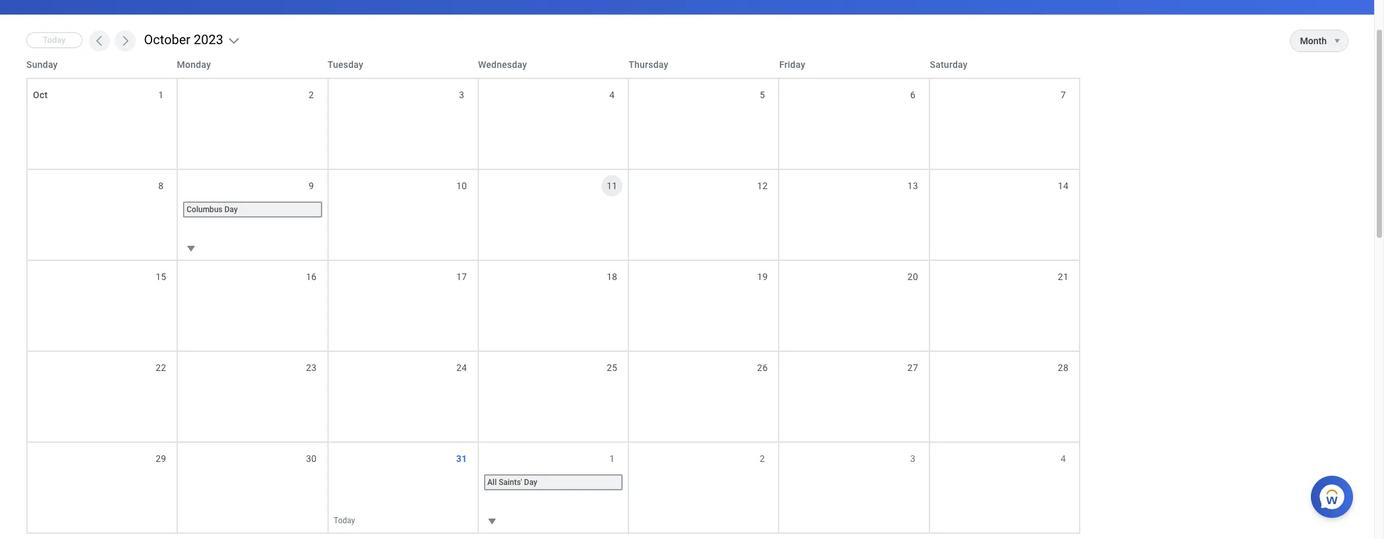 Task type: vqa. For each thing, say whether or not it's contained in the screenshot.
Benefits corresponding to Benefits and Pay
no



Task type: locate. For each thing, give the bounding box(es) containing it.
2 row from the top
[[26, 78, 1081, 169]]

saints'
[[499, 478, 522, 487]]

0 vertical spatial 4
[[610, 90, 615, 100]]

16
[[306, 272, 317, 282]]

0 horizontal spatial 1
[[158, 90, 164, 100]]

caret down image
[[183, 241, 199, 256], [484, 513, 500, 529]]

1 vertical spatial 4
[[1061, 453, 1067, 464]]

saturday column header
[[930, 58, 1081, 71]]

27
[[908, 363, 919, 373]]

row group
[[26, 78, 1081, 533]]

1 vertical spatial 3
[[911, 453, 916, 464]]

columbus day
[[187, 205, 238, 214]]

0 horizontal spatial 3
[[459, 90, 465, 100]]

1 row from the top
[[26, 51, 1081, 78]]

calendar application
[[26, 51, 1349, 534]]

row group containing oct
[[26, 78, 1081, 533]]

6 row from the top
[[26, 442, 1081, 533]]

row
[[26, 51, 1081, 78], [26, 78, 1081, 169], [26, 169, 1081, 260], [26, 260, 1081, 351], [26, 351, 1081, 442], [26, 442, 1081, 533]]

1 horizontal spatial 3
[[911, 453, 916, 464]]

6
[[911, 90, 916, 100]]

sunday, october 1, 2023 cell
[[28, 79, 178, 169]]

table
[[26, 51, 1081, 534]]

2
[[309, 90, 314, 100], [760, 453, 766, 464]]

0 vertical spatial day
[[225, 205, 238, 214]]

tuesday column header
[[328, 58, 478, 71]]

chevron right image
[[118, 34, 132, 47]]

day right columbus at left top
[[225, 205, 238, 214]]

row containing 8
[[26, 169, 1081, 260]]

0 vertical spatial 2
[[309, 90, 314, 100]]

4 row from the top
[[26, 260, 1081, 351]]

0 vertical spatial today
[[43, 35, 66, 45]]

1 vertical spatial 2
[[760, 453, 766, 464]]

1 inside sunday, october 1, 2023 cell
[[158, 90, 164, 100]]

caret down image down all
[[484, 513, 500, 529]]

day right "saints'" on the bottom left of the page
[[524, 478, 538, 487]]

chevron left image
[[93, 34, 106, 47]]

1 horizontal spatial 2
[[760, 453, 766, 464]]

1 vertical spatial today
[[334, 516, 355, 525]]

0 horizontal spatial day
[[225, 205, 238, 214]]

row containing 15
[[26, 260, 1081, 351]]

11
[[607, 181, 618, 191]]

day
[[225, 205, 238, 214], [524, 478, 538, 487]]

3
[[459, 90, 465, 100], [911, 453, 916, 464]]

21
[[1058, 272, 1069, 282]]

26
[[758, 363, 768, 373]]

4
[[610, 90, 615, 100], [1061, 453, 1067, 464]]

0 vertical spatial 1
[[158, 90, 164, 100]]

caret down image down columbus at left top
[[183, 241, 199, 256]]

friday column header
[[780, 58, 930, 71]]

5
[[760, 90, 766, 100]]

month
[[1301, 36, 1328, 46]]

2023
[[194, 32, 223, 48]]

1 horizontal spatial caret down image
[[484, 513, 500, 529]]

1 vertical spatial day
[[524, 478, 538, 487]]

monday column header
[[177, 58, 328, 71]]

1 horizontal spatial today
[[334, 516, 355, 525]]

23
[[306, 363, 317, 373]]

5 row from the top
[[26, 351, 1081, 442]]

oct
[[33, 90, 48, 100]]

today inside cell
[[334, 516, 355, 525]]

wednesday
[[478, 59, 527, 70]]

3 row from the top
[[26, 169, 1081, 260]]

1 vertical spatial caret down image
[[484, 513, 500, 529]]

0 horizontal spatial caret down image
[[183, 241, 199, 256]]

wednesday, october 11, 2023 cell
[[479, 170, 630, 260]]

0 horizontal spatial 4
[[610, 90, 615, 100]]

1 horizontal spatial 1
[[610, 453, 615, 464]]

1
[[158, 90, 164, 100], [610, 453, 615, 464]]

0 horizontal spatial today
[[43, 35, 66, 45]]

10
[[457, 181, 467, 191]]

1 horizontal spatial day
[[524, 478, 538, 487]]

row group inside table
[[26, 78, 1081, 533]]

today
[[43, 35, 66, 45], [334, 516, 355, 525]]

today button
[[26, 32, 82, 48]]



Task type: describe. For each thing, give the bounding box(es) containing it.
sunday column header
[[26, 58, 177, 71]]

7
[[1061, 90, 1067, 100]]

19
[[758, 272, 768, 282]]

24
[[457, 363, 467, 373]]

20
[[908, 272, 919, 282]]

28
[[1058, 363, 1069, 373]]

wednesday column header
[[478, 58, 629, 71]]

today inside button
[[43, 35, 66, 45]]

14
[[1058, 181, 1069, 191]]

25
[[607, 363, 618, 373]]

all
[[488, 478, 497, 487]]

row containing 29
[[26, 442, 1081, 533]]

saturday
[[930, 59, 968, 70]]

chevron down image
[[227, 34, 241, 47]]

8
[[158, 181, 164, 191]]

friday
[[780, 59, 806, 70]]

month button
[[1291, 30, 1328, 51]]

30
[[306, 453, 317, 464]]

0 vertical spatial caret down image
[[183, 241, 199, 256]]

table containing sunday
[[26, 51, 1081, 534]]

october
[[144, 32, 191, 48]]

columbus
[[187, 205, 223, 214]]

0 vertical spatial 3
[[459, 90, 465, 100]]

15
[[156, 272, 166, 282]]

row containing 22
[[26, 351, 1081, 442]]

october 2023
[[144, 32, 223, 48]]

0 horizontal spatial 2
[[309, 90, 314, 100]]

today tuesday, october 31, 2023 cell
[[329, 443, 479, 533]]

monday
[[177, 59, 211, 70]]

13
[[908, 181, 919, 191]]

row containing oct
[[26, 78, 1081, 169]]

22
[[156, 363, 166, 373]]

1 vertical spatial 1
[[610, 453, 615, 464]]

9
[[309, 181, 314, 191]]

thursday
[[629, 59, 669, 70]]

all saints' day
[[488, 478, 538, 487]]

sunday
[[26, 59, 58, 70]]

18
[[607, 272, 618, 282]]

caret down image
[[1330, 36, 1346, 46]]

12
[[758, 181, 768, 191]]

row containing sunday
[[26, 51, 1081, 78]]

thursday column header
[[629, 58, 780, 71]]

tuesday
[[328, 59, 364, 70]]

1 horizontal spatial 4
[[1061, 453, 1067, 464]]

17
[[457, 272, 467, 282]]

29
[[156, 453, 166, 464]]

31
[[457, 453, 467, 464]]



